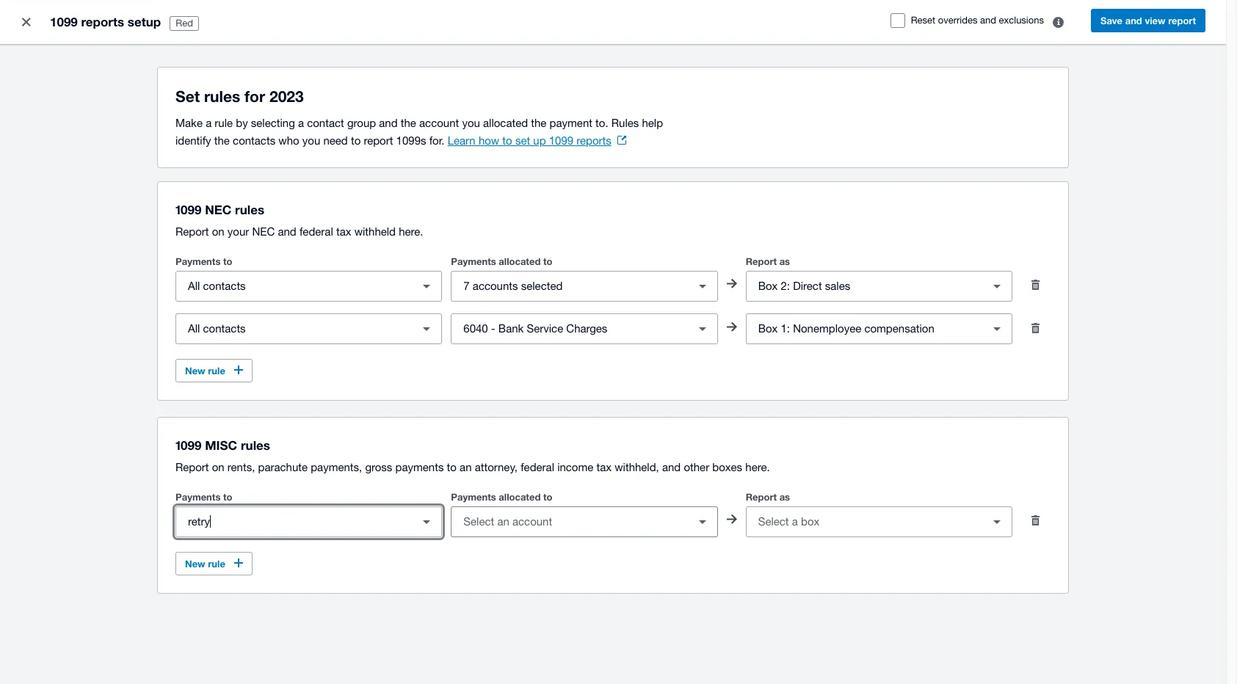 Task type: vqa. For each thing, say whether or not it's contained in the screenshot.
nec
yes



Task type: describe. For each thing, give the bounding box(es) containing it.
payments to for misc
[[176, 491, 232, 503]]

and right the your
[[278, 225, 297, 238]]

1099 for 1099 nec rules
[[176, 202, 202, 217]]

up
[[533, 134, 546, 147]]

misc
[[205, 438, 237, 453]]

new for 2nd new rule button from the bottom of the page
[[185, 365, 205, 377]]

payments allocated to field for 1099 nec rules
[[452, 272, 688, 300]]

2 a from the left
[[298, 117, 304, 129]]

payments
[[396, 461, 444, 474]]

delete the incomplete rule for payments to the retry image
[[1022, 506, 1051, 535]]

clear overrides and exclusions image
[[1044, 7, 1074, 37]]

payment
[[550, 117, 593, 129]]

an
[[460, 461, 472, 474]]

set rules for 2023
[[176, 87, 304, 106]]

2023
[[269, 87, 304, 106]]

withheld
[[354, 225, 396, 238]]

and inside button
[[1126, 15, 1143, 26]]

withheld,
[[615, 461, 659, 474]]

0 horizontal spatial here.
[[399, 225, 423, 238]]

for.
[[429, 134, 445, 147]]

report on your nec and federal tax withheld here.
[[176, 225, 423, 238]]

payments allocated to field for 1099 misc rules
[[452, 508, 688, 536]]

report as field for 1099 misc rules
[[747, 508, 983, 536]]

save
[[1101, 15, 1123, 26]]

rule for 1st new rule button from the bottom
[[208, 558, 225, 570]]

boxes
[[713, 461, 743, 474]]

and left other
[[662, 461, 681, 474]]

expand list image for select an account field
[[688, 314, 717, 344]]

gross
[[365, 461, 392, 474]]

2 horizontal spatial the
[[531, 117, 547, 129]]

on for misc
[[212, 461, 225, 474]]

view
[[1145, 15, 1166, 26]]

parachute
[[258, 461, 308, 474]]

payments to field for 1099 misc rules
[[176, 508, 412, 536]]

expand list of boxes image
[[983, 507, 1012, 537]]

0 vertical spatial reports
[[81, 14, 124, 29]]

payments to for nec
[[176, 256, 232, 267]]

help
[[642, 117, 663, 129]]

1 horizontal spatial here.
[[746, 461, 770, 474]]

as for 1099 nec rules
[[780, 256, 790, 267]]

rules for nec
[[235, 202, 264, 217]]

expand list of contact groups image
[[412, 314, 442, 344]]

1 horizontal spatial the
[[401, 117, 416, 129]]

overrides
[[938, 15, 978, 26]]

need
[[323, 134, 348, 147]]

group
[[347, 117, 376, 129]]

Select an account field
[[452, 315, 688, 343]]

and right overrides
[[980, 15, 997, 26]]

1 new rule button from the top
[[176, 359, 253, 383]]

who
[[279, 134, 299, 147]]

set
[[176, 87, 200, 106]]

new rule for 1st new rule button from the bottom
[[185, 558, 225, 570]]

setup
[[128, 14, 161, 29]]

Select a box field
[[747, 315, 983, 343]]

rule for 2nd new rule button from the bottom of the page
[[208, 365, 225, 377]]

report as for 1099 misc rules
[[746, 491, 790, 503]]

exclusions
[[999, 15, 1044, 26]]

on for nec
[[212, 225, 225, 238]]

identify
[[176, 134, 211, 147]]

0 vertical spatial tax
[[336, 225, 351, 238]]

delete the rule for payments to the all contacts, allocated to 6040 - bank service charges, mapped to nec box 1 image
[[1022, 314, 1051, 343]]

allocated inside make a rule by selecting a contact group and the account you allocated the payment to. rules help identify the contacts who you need to report 1099s for.
[[483, 117, 528, 129]]

how
[[479, 134, 500, 147]]

new for 1st new rule button from the bottom
[[185, 558, 205, 570]]

1 horizontal spatial federal
[[521, 461, 554, 474]]

1 vertical spatial nec
[[252, 225, 275, 238]]

1 vertical spatial you
[[302, 134, 320, 147]]

expand list of contact groups image for 1099 nec rules
[[412, 272, 442, 301]]

expand list image
[[688, 272, 717, 301]]

to.
[[596, 117, 609, 129]]

save and view report
[[1101, 15, 1196, 26]]

report as field for 1099 nec rules
[[747, 272, 983, 300]]



Task type: locate. For each thing, give the bounding box(es) containing it.
0 horizontal spatial reports
[[81, 14, 124, 29]]

2 report as field from the top
[[747, 508, 983, 536]]

2 payments allocated to from the top
[[451, 491, 553, 503]]

1 vertical spatial report
[[364, 134, 393, 147]]

report down group
[[364, 134, 393, 147]]

1 new from the top
[[185, 365, 205, 377]]

2 new rule button from the top
[[176, 552, 253, 576]]

0 horizontal spatial you
[[302, 134, 320, 147]]

1 new rule from the top
[[185, 365, 225, 377]]

2 payments allocated to field from the top
[[452, 508, 688, 536]]

new rule
[[185, 365, 225, 377], [185, 558, 225, 570]]

tax
[[336, 225, 351, 238], [597, 461, 612, 474]]

1 horizontal spatial reports
[[577, 134, 612, 147]]

1 payments allocated to field from the top
[[452, 272, 688, 300]]

the up up
[[531, 117, 547, 129]]

1 vertical spatial federal
[[521, 461, 554, 474]]

nec right the your
[[252, 225, 275, 238]]

allocated for 1099 misc rules
[[499, 491, 541, 503]]

2 expand list of boxes image from the top
[[983, 314, 1012, 344]]

0 vertical spatial report as field
[[747, 272, 983, 300]]

expand list of contact groups image up expand list of contact groups image
[[412, 272, 442, 301]]

1 vertical spatial on
[[212, 461, 225, 474]]

payments to field up select a contact group 'field'
[[176, 272, 412, 300]]

1 horizontal spatial report
[[1169, 15, 1196, 26]]

other
[[684, 461, 710, 474]]

you
[[462, 117, 480, 129], [302, 134, 320, 147]]

1099 reports setup
[[50, 14, 161, 29]]

nec up the your
[[205, 202, 232, 217]]

by
[[236, 117, 248, 129]]

rules for misc
[[241, 438, 270, 453]]

report inside make a rule by selecting a contact group and the account you allocated the payment to. rules help identify the contacts who you need to report 1099s for.
[[364, 134, 393, 147]]

1 payments to field from the top
[[176, 272, 412, 300]]

0 vertical spatial expand list of boxes image
[[983, 272, 1012, 301]]

and
[[980, 15, 997, 26], [1126, 15, 1143, 26], [379, 117, 398, 129], [278, 225, 297, 238], [662, 461, 681, 474]]

0 vertical spatial new
[[185, 365, 205, 377]]

rules up "rents," at bottom left
[[241, 438, 270, 453]]

nec
[[205, 202, 232, 217], [252, 225, 275, 238]]

1 horizontal spatial a
[[298, 117, 304, 129]]

report as for 1099 nec rules
[[746, 256, 790, 267]]

0 vertical spatial new rule button
[[176, 359, 253, 383]]

income
[[558, 461, 594, 474]]

2 new from the top
[[185, 558, 205, 570]]

report on rents, parachute payments, gross payments to an attorney, federal income tax withheld, and other boxes here.
[[176, 461, 770, 474]]

as for 1099 misc rules
[[780, 491, 790, 503]]

rules up the your
[[235, 202, 264, 217]]

new rule button
[[176, 359, 253, 383], [176, 552, 253, 576]]

2 expand list image from the top
[[688, 507, 717, 537]]

1 vertical spatial reports
[[577, 134, 612, 147]]

expand list image down expand list image in the top right of the page
[[688, 314, 717, 344]]

0 horizontal spatial tax
[[336, 225, 351, 238]]

2 vertical spatial rules
[[241, 438, 270, 453]]

payments allocated to field down the income
[[452, 508, 688, 536]]

1 vertical spatial allocated
[[499, 256, 541, 267]]

here.
[[399, 225, 423, 238], [746, 461, 770, 474]]

payments allocated to for 1099 misc rules
[[451, 491, 553, 503]]

2 payments to field from the top
[[176, 508, 412, 536]]

expand list of boxes image
[[983, 272, 1012, 301], [983, 314, 1012, 344]]

1 vertical spatial report as
[[746, 491, 790, 503]]

here. right boxes
[[746, 461, 770, 474]]

Report as field
[[747, 272, 983, 300], [747, 508, 983, 536]]

1 vertical spatial payments to field
[[176, 508, 412, 536]]

0 vertical spatial payments to field
[[176, 272, 412, 300]]

payments to down "rents," at bottom left
[[176, 491, 232, 503]]

0 vertical spatial report as
[[746, 256, 790, 267]]

payments allocated to
[[451, 256, 553, 267], [451, 491, 553, 503]]

0 vertical spatial federal
[[300, 225, 333, 238]]

1 vertical spatial rules
[[235, 202, 264, 217]]

payments to down the your
[[176, 256, 232, 267]]

0 horizontal spatial report
[[364, 134, 393, 147]]

account
[[419, 117, 459, 129]]

2 report as from the top
[[746, 491, 790, 503]]

0 vertical spatial here.
[[399, 225, 423, 238]]

1 vertical spatial here.
[[746, 461, 770, 474]]

1 vertical spatial as
[[780, 491, 790, 503]]

2 vertical spatial allocated
[[499, 491, 541, 503]]

1 vertical spatial expand list of boxes image
[[983, 314, 1012, 344]]

here. right withheld
[[399, 225, 423, 238]]

Payments to field
[[176, 272, 412, 300], [176, 508, 412, 536]]

contacts
[[233, 134, 276, 147]]

report inside button
[[1169, 15, 1196, 26]]

the right identify at the top left of page
[[214, 134, 230, 147]]

learn how to set up 1099 reports
[[448, 134, 612, 147]]

allocated
[[483, 117, 528, 129], [499, 256, 541, 267], [499, 491, 541, 503]]

0 vertical spatial allocated
[[483, 117, 528, 129]]

you up learn
[[462, 117, 480, 129]]

expand list image
[[688, 314, 717, 344], [688, 507, 717, 537]]

payments to field for 1099 nec rules
[[176, 272, 412, 300]]

0 vertical spatial you
[[462, 117, 480, 129]]

1 payments to from the top
[[176, 256, 232, 267]]

0 vertical spatial rule
[[215, 117, 233, 129]]

1 vertical spatial new rule button
[[176, 552, 253, 576]]

reset overrides and exclusions
[[911, 15, 1044, 26]]

selecting
[[251, 117, 295, 129]]

1099 nec rules
[[176, 202, 264, 217]]

1 report as field from the top
[[747, 272, 983, 300]]

make a rule by selecting a contact group and the account you allocated the payment to. rules help identify the contacts who you need to report 1099s for.
[[176, 117, 663, 147]]

0 vertical spatial payments to
[[176, 256, 232, 267]]

rules
[[204, 87, 240, 106], [235, 202, 264, 217], [241, 438, 270, 453]]

contact
[[307, 117, 344, 129]]

new
[[185, 365, 205, 377], [185, 558, 205, 570]]

expand list of contact groups image for 1099 misc rules
[[412, 507, 442, 537]]

1 vertical spatial new
[[185, 558, 205, 570]]

Payments allocated to field
[[452, 272, 688, 300], [452, 508, 688, 536]]

for
[[245, 87, 265, 106]]

expand list of boxes image left the delete the rule for payments to the all contacts, allocated to 5000 - cost of goods sold, 5300 - subcontractors, 6000 - advertising, 1400 - inventory asset, 3900 - retained earnings, 4100 - discount received and 4200 - merchandise, mapped to nec box 2 image
[[983, 272, 1012, 301]]

payments,
[[311, 461, 362, 474]]

1099 right close rules icon
[[50, 14, 78, 29]]

1 horizontal spatial tax
[[597, 461, 612, 474]]

a right make
[[206, 117, 212, 129]]

set
[[515, 134, 530, 147]]

expand list of boxes image for select a box field
[[983, 314, 1012, 344]]

federal left withheld
[[300, 225, 333, 238]]

and right group
[[379, 117, 398, 129]]

report
[[176, 225, 209, 238], [746, 256, 777, 267], [176, 461, 209, 474], [746, 491, 777, 503]]

the
[[401, 117, 416, 129], [531, 117, 547, 129], [214, 134, 230, 147]]

1 vertical spatial payments to
[[176, 491, 232, 503]]

reset
[[911, 15, 936, 26]]

and inside make a rule by selecting a contact group and the account you allocated the payment to. rules help identify the contacts who you need to report 1099s for.
[[379, 117, 398, 129]]

tax right the income
[[597, 461, 612, 474]]

rules left for
[[204, 87, 240, 106]]

1099 down identify at the top left of page
[[176, 202, 202, 217]]

close rules image
[[12, 7, 41, 37]]

1 vertical spatial tax
[[597, 461, 612, 474]]

the up 1099s
[[401, 117, 416, 129]]

1 payments allocated to from the top
[[451, 256, 553, 267]]

1 expand list of contact groups image from the top
[[412, 272, 442, 301]]

0 vertical spatial new rule
[[185, 365, 225, 377]]

1 vertical spatial expand list of contact groups image
[[412, 507, 442, 537]]

federal
[[300, 225, 333, 238], [521, 461, 554, 474]]

1 vertical spatial report as field
[[747, 508, 983, 536]]

report as
[[746, 256, 790, 267], [746, 491, 790, 503]]

1 vertical spatial rule
[[208, 365, 225, 377]]

1 horizontal spatial you
[[462, 117, 480, 129]]

0 vertical spatial report
[[1169, 15, 1196, 26]]

your
[[228, 225, 249, 238]]

payments allocated to field up select an account field
[[452, 272, 688, 300]]

1099 for 1099 misc rules
[[176, 438, 202, 453]]

make
[[176, 117, 203, 129]]

0 vertical spatial rules
[[204, 87, 240, 106]]

1 as from the top
[[780, 256, 790, 267]]

0 vertical spatial expand list image
[[688, 314, 717, 344]]

1099
[[50, 14, 78, 29], [549, 134, 574, 147], [176, 202, 202, 217], [176, 438, 202, 453]]

1 on from the top
[[212, 225, 225, 238]]

attorney,
[[475, 461, 518, 474]]

as
[[780, 256, 790, 267], [780, 491, 790, 503]]

1 expand list image from the top
[[688, 314, 717, 344]]

red
[[176, 18, 193, 29]]

1 vertical spatial payments allocated to
[[451, 491, 553, 503]]

2 on from the top
[[212, 461, 225, 474]]

payments allocated to for 1099 nec rules
[[451, 256, 553, 267]]

1099 left misc
[[176, 438, 202, 453]]

reports left 'setup'
[[81, 14, 124, 29]]

on left the your
[[212, 225, 225, 238]]

rents,
[[228, 461, 255, 474]]

Select a contact group field
[[176, 315, 412, 343]]

allocated for 1099 nec rules
[[499, 256, 541, 267]]

0 horizontal spatial a
[[206, 117, 212, 129]]

save and view report button
[[1091, 9, 1206, 32]]

1 vertical spatial payments allocated to field
[[452, 508, 688, 536]]

0 vertical spatial nec
[[205, 202, 232, 217]]

learn
[[448, 134, 476, 147]]

0 horizontal spatial nec
[[205, 202, 232, 217]]

to inside make a rule by selecting a contact group and the account you allocated the payment to. rules help identify the contacts who you need to report 1099s for.
[[351, 134, 361, 147]]

0 horizontal spatial the
[[214, 134, 230, 147]]

1099 for 1099 reports setup
[[50, 14, 78, 29]]

rule
[[215, 117, 233, 129], [208, 365, 225, 377], [208, 558, 225, 570]]

to
[[351, 134, 361, 147], [503, 134, 512, 147], [223, 256, 232, 267], [543, 256, 553, 267], [447, 461, 457, 474], [223, 491, 232, 503], [543, 491, 553, 503]]

a
[[206, 117, 212, 129], [298, 117, 304, 129]]

payments to field down parachute
[[176, 508, 412, 536]]

1 a from the left
[[206, 117, 212, 129]]

1099s
[[396, 134, 426, 147]]

you right who
[[302, 134, 320, 147]]

0 vertical spatial payments allocated to
[[451, 256, 553, 267]]

report right view
[[1169, 15, 1196, 26]]

a up who
[[298, 117, 304, 129]]

1 horizontal spatial nec
[[252, 225, 275, 238]]

tax left withheld
[[336, 225, 351, 238]]

payments
[[176, 256, 221, 267], [451, 256, 496, 267], [176, 491, 221, 503], [451, 491, 496, 503]]

1099 misc rules
[[176, 438, 270, 453]]

expand list of boxes image left the 'delete the rule for payments to the all contacts, allocated to 6040 - bank service charges, mapped to nec box 1' image in the right of the page
[[983, 314, 1012, 344]]

2 new rule from the top
[[185, 558, 225, 570]]

expand list of contact groups image
[[412, 272, 442, 301], [412, 507, 442, 537]]

1 report as from the top
[[746, 256, 790, 267]]

0 vertical spatial expand list of contact groups image
[[412, 272, 442, 301]]

0 vertical spatial on
[[212, 225, 225, 238]]

0 horizontal spatial federal
[[300, 225, 333, 238]]

reports down to.
[[577, 134, 612, 147]]

rule inside make a rule by selecting a contact group and the account you allocated the payment to. rules help identify the contacts who you need to report 1099s for.
[[215, 117, 233, 129]]

on down misc
[[212, 461, 225, 474]]

learn how to set up 1099 reports link
[[448, 134, 626, 147]]

expand list image for payments allocated to field associated with 1099 misc rules
[[688, 507, 717, 537]]

rules
[[612, 117, 639, 129]]

on
[[212, 225, 225, 238], [212, 461, 225, 474]]

and left view
[[1126, 15, 1143, 26]]

delete the rule for payments to the all contacts, allocated to 5000 - cost of goods sold, 5300 - subcontractors, 6000 - advertising, 1400 - inventory asset, 3900 - retained earnings, 4100 - discount received and 4200 - merchandise, mapped to nec box 2 image
[[1022, 270, 1051, 300]]

0 vertical spatial as
[[780, 256, 790, 267]]

2 payments to from the top
[[176, 491, 232, 503]]

1 vertical spatial expand list image
[[688, 507, 717, 537]]

expand list of boxes image for report as field for 1099 nec rules
[[983, 272, 1012, 301]]

1 vertical spatial new rule
[[185, 558, 225, 570]]

report
[[1169, 15, 1196, 26], [364, 134, 393, 147]]

0 vertical spatial payments allocated to field
[[452, 272, 688, 300]]

2 vertical spatial rule
[[208, 558, 225, 570]]

2 expand list of contact groups image from the top
[[412, 507, 442, 537]]

1 expand list of boxes image from the top
[[983, 272, 1012, 301]]

2 as from the top
[[780, 491, 790, 503]]

expand list image down other
[[688, 507, 717, 537]]

1099 down payment
[[549, 134, 574, 147]]

reports
[[81, 14, 124, 29], [577, 134, 612, 147]]

payments to
[[176, 256, 232, 267], [176, 491, 232, 503]]

federal left the income
[[521, 461, 554, 474]]

expand list of contact groups image down payments
[[412, 507, 442, 537]]

new rule for 2nd new rule button from the bottom of the page
[[185, 365, 225, 377]]



